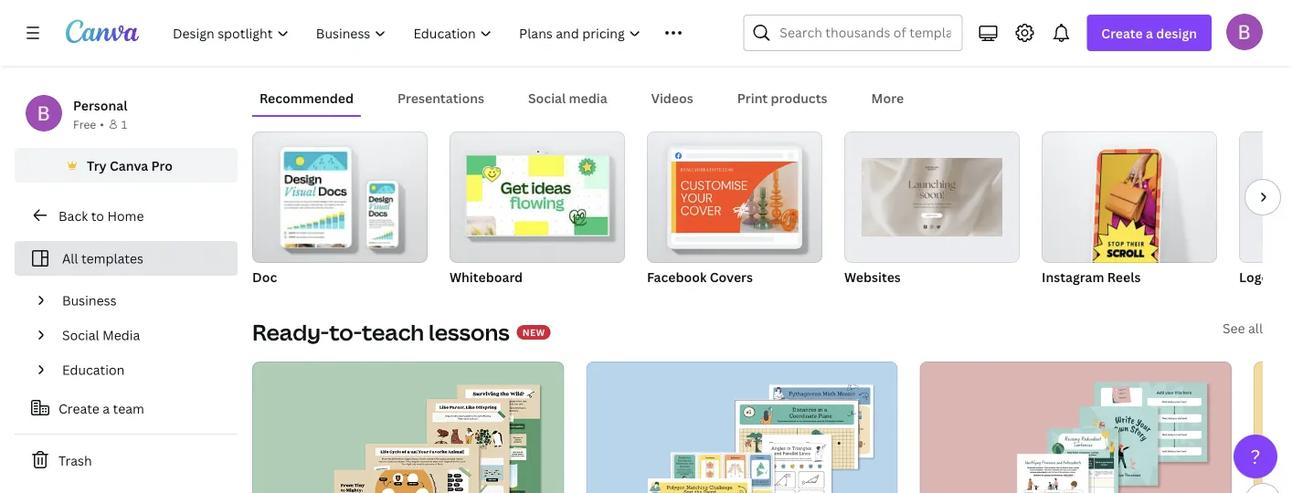 Task type: locate. For each thing, give the bounding box(es) containing it.
a inside dropdown button
[[1146, 24, 1154, 42]]

0 vertical spatial a
[[1146, 24, 1154, 42]]

videos button
[[644, 80, 701, 115]]

to-
[[329, 318, 362, 347]]

logo image
[[1240, 132, 1293, 263]]

0 vertical spatial create
[[1102, 24, 1143, 42]]

websites link
[[845, 132, 1020, 289]]

None search field
[[744, 15, 963, 51]]

0 vertical spatial social
[[528, 89, 566, 107]]

1 vertical spatial social
[[62, 327, 99, 344]]

create a team
[[59, 400, 144, 417]]

instagram reel image
[[1042, 132, 1218, 263], [1093, 149, 1163, 274]]

social media
[[528, 89, 608, 107]]

trash
[[59, 452, 92, 469]]

1 horizontal spatial social
[[528, 89, 566, 107]]

a inside button
[[103, 400, 110, 417]]

social inside button
[[528, 89, 566, 107]]

see all link
[[1223, 320, 1263, 337]]

facebook cover image inside facebook covers link
[[672, 162, 799, 233]]

create inside button
[[59, 400, 100, 417]]

create
[[1102, 24, 1143, 42], [59, 400, 100, 417]]

1 vertical spatial a
[[103, 400, 110, 417]]

canva
[[110, 157, 148, 174]]

polygons and pythagorean theorem image
[[586, 362, 898, 494]]

0 horizontal spatial create
[[59, 400, 100, 417]]

a left "design"
[[1146, 24, 1154, 42]]

whiteboard image
[[450, 132, 625, 263], [467, 156, 608, 235]]

more button
[[864, 80, 912, 115]]

social for social media
[[62, 327, 99, 344]]

presentations button
[[390, 80, 492, 115]]

facebook cover image
[[647, 132, 823, 263], [672, 162, 799, 233]]

Search search field
[[780, 16, 951, 50]]

media
[[102, 327, 140, 344]]

•
[[100, 117, 104, 132]]

covers
[[710, 268, 753, 286]]

to
[[91, 207, 104, 224]]

1 vertical spatial create
[[59, 400, 100, 417]]

social media
[[62, 327, 140, 344]]

free
[[73, 117, 96, 132]]

0 horizontal spatial a
[[103, 400, 110, 417]]

create left "design"
[[1102, 24, 1143, 42]]

print products
[[738, 89, 828, 107]]

create inside dropdown button
[[1102, 24, 1143, 42]]

try canva pro button
[[15, 148, 238, 183]]

a
[[1146, 24, 1154, 42], [103, 400, 110, 417]]

social for social media
[[528, 89, 566, 107]]

website image
[[862, 149, 1003, 246]]

try
[[87, 157, 107, 174]]

more
[[872, 89, 904, 107]]

create a design button
[[1087, 15, 1212, 51]]

home
[[107, 207, 144, 224]]

doc image
[[252, 132, 428, 263], [252, 132, 428, 263]]

personal
[[73, 96, 127, 114]]

facebook covers link
[[647, 132, 823, 289]]

all
[[1249, 320, 1263, 337]]

1 horizontal spatial create
[[1102, 24, 1143, 42]]

social left media
[[528, 89, 566, 107]]

business link
[[55, 283, 227, 318]]

create for create a team
[[59, 400, 100, 417]]

a for design
[[1146, 24, 1154, 42]]

websites
[[845, 268, 901, 286]]

a left the team
[[103, 400, 110, 417]]

education
[[62, 362, 125, 379]]

back to home
[[59, 207, 144, 224]]

create down education
[[59, 400, 100, 417]]

a for team
[[103, 400, 110, 417]]

products
[[771, 89, 828, 107]]

social
[[528, 89, 566, 107], [62, 327, 99, 344]]

ready-
[[252, 318, 329, 347]]

1 horizontal spatial a
[[1146, 24, 1154, 42]]

0 horizontal spatial social
[[62, 327, 99, 344]]

social media link
[[55, 318, 227, 353]]

see all
[[1223, 320, 1263, 337]]

print products button
[[730, 80, 835, 115]]

life cycles image
[[252, 362, 564, 494]]

business
[[62, 292, 117, 309]]

social down business
[[62, 327, 99, 344]]

design
[[1157, 24, 1198, 42]]

? button
[[1234, 435, 1278, 479]]

videos
[[651, 89, 694, 107]]

top level navigation element
[[161, 15, 700, 51], [161, 15, 700, 51]]

print
[[738, 89, 768, 107]]



Task type: vqa. For each thing, say whether or not it's contained in the screenshot.
your within the "Invite everyone on your team to collaborate on designs with Canva for Teams."
no



Task type: describe. For each thing, give the bounding box(es) containing it.
create a team button
[[15, 390, 238, 427]]

1
[[121, 117, 127, 132]]

bob builder image
[[1227, 13, 1263, 50]]

doc link
[[252, 132, 428, 289]]

all templates
[[62, 250, 143, 267]]

trash link
[[15, 442, 238, 479]]

ready-to-teach lessons
[[252, 318, 510, 347]]

instagram reels
[[1042, 268, 1141, 286]]

logos link
[[1240, 132, 1293, 289]]

whiteboard link
[[450, 132, 625, 289]]

logos
[[1240, 268, 1276, 286]]

instagram reels link
[[1042, 132, 1218, 289]]

new
[[523, 326, 546, 339]]

education link
[[55, 353, 227, 388]]

facebook
[[647, 268, 707, 286]]

media
[[569, 89, 608, 107]]

pro
[[151, 157, 173, 174]]

back
[[59, 207, 88, 224]]

team
[[113, 400, 144, 417]]

social media button
[[521, 80, 615, 115]]

pronouns image
[[920, 362, 1232, 494]]

recommended
[[260, 89, 354, 107]]

?
[[1251, 444, 1261, 470]]

presentations
[[398, 89, 485, 107]]

instagram
[[1042, 268, 1105, 286]]

reels
[[1108, 268, 1141, 286]]

create a design
[[1102, 24, 1198, 42]]

all
[[62, 250, 78, 267]]

teach
[[362, 318, 424, 347]]

see
[[1223, 320, 1246, 337]]

recommended button
[[252, 80, 361, 115]]

art history 101 image
[[1254, 362, 1293, 494]]

whiteboard
[[450, 268, 523, 286]]

doc
[[252, 268, 277, 286]]

create for create a design
[[1102, 24, 1143, 42]]

free •
[[73, 117, 104, 132]]

lessons
[[429, 318, 510, 347]]

back to home link
[[15, 197, 238, 234]]

templates
[[81, 250, 143, 267]]

facebook covers
[[647, 268, 753, 286]]

new lessons have landed image
[[825, 0, 1263, 51]]

try canva pro
[[87, 157, 173, 174]]



